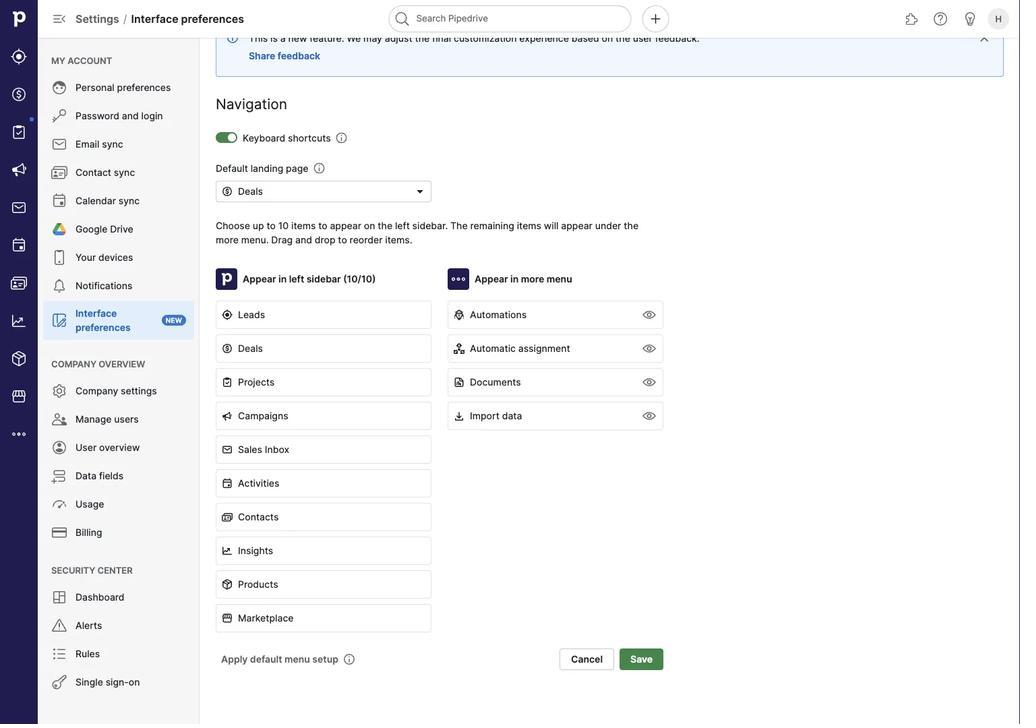 Task type: describe. For each thing, give the bounding box(es) containing it.
devices
[[99, 252, 133, 263]]

sign-
[[106, 677, 129, 688]]

activities image
[[11, 237, 27, 254]]

preferences for personal preferences
[[117, 82, 171, 93]]

products
[[238, 579, 278, 591]]

insights button
[[216, 537, 432, 565]]

import
[[470, 410, 500, 422]]

color secondary image for assignment
[[642, 341, 658, 357]]

cancel button
[[560, 649, 615, 671]]

color primary image for import data
[[454, 411, 465, 422]]

inbox
[[265, 444, 290, 456]]

the
[[451, 220, 468, 231]]

single sign-on
[[76, 677, 140, 688]]

2 horizontal spatial to
[[338, 234, 347, 246]]

fields
[[99, 471, 124, 482]]

company for company overview
[[51, 359, 96, 369]]

activities
[[238, 478, 280, 489]]

remaining
[[470, 220, 515, 231]]

(10/10)
[[343, 274, 376, 285]]

0 vertical spatial info image
[[336, 133, 347, 143]]

campaigns button
[[216, 402, 432, 430]]

company settings link
[[43, 378, 194, 405]]

single sign-on link
[[43, 669, 194, 696]]

items.
[[385, 234, 413, 246]]

your devices
[[76, 252, 133, 263]]

1 appear from the left
[[330, 220, 362, 231]]

we
[[347, 32, 361, 44]]

the left "user"
[[616, 32, 631, 44]]

interface preferences
[[76, 308, 131, 333]]

sales inbox image
[[11, 200, 27, 216]]

overview for company overview
[[99, 359, 145, 369]]

sync for email sync
[[102, 139, 123, 150]]

calendar sync
[[76, 195, 140, 207]]

1 horizontal spatial interface
[[131, 12, 179, 25]]

0 vertical spatial and
[[122, 110, 139, 122]]

2 appear from the left
[[561, 220, 593, 231]]

deals image
[[11, 86, 27, 103]]

Deals field
[[216, 181, 432, 202]]

rules link
[[43, 641, 194, 668]]

share
[[249, 50, 275, 62]]

1 vertical spatial more
[[521, 274, 545, 285]]

color undefined image for your devices
[[51, 250, 67, 266]]

deals button
[[216, 335, 432, 363]]

security center
[[51, 565, 133, 576]]

contact sync link
[[43, 159, 194, 186]]

data fields link
[[43, 463, 194, 490]]

0 horizontal spatial to
[[267, 220, 276, 231]]

the up items.
[[378, 220, 393, 231]]

h button
[[986, 5, 1013, 32]]

h
[[996, 13, 1002, 24]]

products button
[[216, 571, 432, 599]]

email sync link
[[43, 131, 194, 158]]

marketplace button
[[216, 604, 432, 633]]

sales
[[238, 444, 262, 456]]

and inside the choose up to 10 items to appear on the left sidebar. the remaining items will appear under the more menu. drag and drop to reorder items.
[[295, 234, 312, 246]]

default landing page
[[216, 163, 309, 174]]

new
[[288, 32, 307, 44]]

on inside the choose up to 10 items to appear on the left sidebar. the remaining items will appear under the more menu. drag and drop to reorder items.
[[364, 220, 375, 231]]

apply
[[221, 654, 248, 665]]

insights image
[[11, 313, 27, 329]]

customization
[[454, 32, 517, 44]]

contact sync
[[76, 167, 135, 178]]

contacts
[[238, 512, 279, 523]]

color undefined image for single sign-on
[[51, 675, 67, 691]]

manage
[[76, 414, 112, 425]]

keyboard
[[243, 132, 286, 144]]

campaigns
[[238, 410, 288, 422]]

this
[[249, 32, 268, 44]]

menu toggle image
[[51, 11, 67, 27]]

will
[[544, 220, 559, 231]]

personal
[[76, 82, 114, 93]]

in for left
[[279, 274, 287, 285]]

sidebar.
[[413, 220, 448, 231]]

setup
[[313, 654, 339, 665]]

usage link
[[43, 491, 194, 518]]

rules
[[76, 649, 100, 660]]

1 vertical spatial info image
[[314, 163, 325, 174]]

landing
[[251, 163, 284, 174]]

dashboard link
[[43, 584, 194, 611]]

home image
[[9, 9, 29, 29]]

color secondary image
[[642, 374, 658, 391]]

drop
[[315, 234, 336, 246]]

activities button
[[216, 469, 432, 498]]

alerts
[[76, 620, 102, 632]]

personal preferences
[[76, 82, 171, 93]]

assignment
[[519, 343, 570, 354]]

color primary image for marketplace
[[222, 613, 233, 624]]

color primary image for contacts
[[222, 512, 233, 523]]

feedback.
[[655, 32, 700, 44]]

marketplace
[[238, 613, 294, 624]]

password and login
[[76, 110, 163, 122]]

your devices link
[[43, 244, 194, 271]]

1 horizontal spatial to
[[318, 220, 328, 231]]

color undefined image for contact sync
[[51, 165, 67, 181]]

leads
[[238, 309, 265, 321]]

experience
[[520, 32, 569, 44]]

more image
[[11, 426, 27, 443]]

choose
[[216, 220, 250, 231]]

color undefined image for google drive
[[51, 221, 67, 237]]

settings / interface preferences
[[76, 12, 244, 25]]

menu containing personal preferences
[[38, 38, 200, 724]]

billing link
[[43, 519, 194, 546]]

color primary image for campaigns
[[222, 411, 233, 422]]

0 vertical spatial preferences
[[181, 12, 244, 25]]

color undefined image for alerts
[[51, 618, 67, 634]]

drive
[[110, 224, 133, 235]]

adjust
[[385, 32, 413, 44]]

this is a new feature. we may adjust the final customization experience based on the user feedback. share feedback
[[249, 32, 700, 62]]

interface preferences menu item
[[38, 301, 200, 340]]

calendar sync link
[[43, 188, 194, 215]]

documents button
[[448, 368, 664, 397]]

left inside the choose up to 10 items to appear on the left sidebar. the remaining items will appear under the more menu. drag and drop to reorder items.
[[395, 220, 410, 231]]

leads image
[[11, 49, 27, 65]]

campaigns image
[[11, 162, 27, 178]]

color primary image for deals
[[222, 343, 233, 354]]

company for company settings
[[76, 386, 118, 397]]

sync for calendar sync
[[119, 195, 140, 207]]

account
[[68, 55, 112, 66]]

0 horizontal spatial left
[[289, 274, 304, 285]]

sync for contact sync
[[114, 167, 135, 178]]

based
[[572, 32, 600, 44]]

color undefined image for rules
[[51, 646, 67, 662]]



Task type: vqa. For each thing, say whether or not it's contained in the screenshot.
Next estimated invoice after the trial ends ( 1 seat ) $59.90
no



Task type: locate. For each thing, give the bounding box(es) containing it.
1 vertical spatial color secondary image
[[642, 341, 658, 357]]

0 vertical spatial deals
[[238, 186, 263, 197]]

appear right will
[[561, 220, 593, 231]]

under
[[595, 220, 622, 231]]

0 vertical spatial more
[[216, 234, 239, 246]]

contacts button
[[216, 503, 432, 532]]

2 vertical spatial color secondary image
[[642, 408, 658, 424]]

choose up to 10 items to appear on the left sidebar. the remaining items will appear under the more menu. drag and drop to reorder items.
[[216, 220, 639, 246]]

deals down "default landing page"
[[238, 186, 263, 197]]

color secondary image inside the automations button
[[642, 307, 658, 323]]

email
[[76, 139, 99, 150]]

the right under
[[624, 220, 639, 231]]

color undefined image right marketplace image
[[51, 383, 67, 399]]

user overview
[[76, 442, 140, 454]]

sync right email
[[102, 139, 123, 150]]

menu inside "button"
[[285, 654, 310, 665]]

color undefined image inside company settings link
[[51, 383, 67, 399]]

in
[[279, 274, 287, 285], [511, 274, 519, 285]]

color primary image for automatic assignment
[[454, 343, 465, 354]]

quick add image
[[648, 11, 664, 27]]

1 vertical spatial company
[[76, 386, 118, 397]]

appear up leads on the top
[[243, 274, 276, 285]]

company overview
[[51, 359, 145, 369]]

2 appear from the left
[[475, 274, 508, 285]]

menu left setup
[[285, 654, 310, 665]]

0 horizontal spatial appear
[[330, 220, 362, 231]]

1 items from the left
[[291, 220, 316, 231]]

1 color undefined image from the top
[[51, 136, 67, 152]]

products image
[[11, 351, 27, 367]]

menu.
[[241, 234, 269, 246]]

marketplace image
[[11, 389, 27, 405]]

0 horizontal spatial on
[[129, 677, 140, 688]]

contact
[[76, 167, 111, 178]]

color secondary image for data
[[642, 408, 658, 424]]

color undefined image left data
[[51, 468, 67, 484]]

1 vertical spatial and
[[295, 234, 312, 246]]

color undefined image left google
[[51, 221, 67, 237]]

usage
[[76, 499, 104, 510]]

3 color secondary image from the top
[[642, 408, 658, 424]]

color undefined image for data fields
[[51, 468, 67, 484]]

in up automations
[[511, 274, 519, 285]]

on inside menu
[[129, 677, 140, 688]]

projects
[[238, 377, 275, 388]]

preferences for interface preferences
[[76, 322, 131, 333]]

1 in from the left
[[279, 274, 287, 285]]

preferences up the 'company overview'
[[76, 322, 131, 333]]

info image right page
[[314, 163, 325, 174]]

apply default menu setup
[[221, 654, 339, 665]]

automations button
[[448, 301, 664, 329]]

manage users link
[[43, 406, 194, 433]]

1 horizontal spatial on
[[364, 220, 375, 231]]

notifications link
[[43, 273, 194, 300]]

left up items.
[[395, 220, 410, 231]]

color undefined image inside your devices link
[[51, 250, 67, 266]]

color undefined image for interface preferences
[[51, 312, 67, 329]]

color undefined image down "my"
[[51, 80, 67, 96]]

preferences
[[181, 12, 244, 25], [117, 82, 171, 93], [76, 322, 131, 333]]

color undefined image for dashboard
[[51, 590, 67, 606]]

center
[[97, 565, 133, 576]]

preferences up login
[[117, 82, 171, 93]]

color undefined image inside the user overview link
[[51, 440, 67, 456]]

7 color undefined image from the top
[[51, 590, 67, 606]]

color primary image inside insights button
[[222, 546, 233, 557]]

on right based
[[602, 32, 613, 44]]

and left login
[[122, 110, 139, 122]]

to left 10
[[267, 220, 276, 231]]

color undefined image left email
[[51, 136, 67, 152]]

menu up the automations button
[[547, 274, 572, 285]]

notifications
[[76, 280, 132, 292]]

color undefined image inside password and login link
[[51, 108, 67, 124]]

0 vertical spatial company
[[51, 359, 96, 369]]

2 color secondary image from the top
[[642, 341, 658, 357]]

close image
[[979, 32, 990, 43]]

overview for user overview
[[99, 442, 140, 454]]

color primary image inside marketplace button
[[222, 613, 233, 624]]

9 color undefined image from the top
[[51, 646, 67, 662]]

in for more
[[511, 274, 519, 285]]

personal preferences link
[[43, 74, 194, 101]]

1 vertical spatial on
[[364, 220, 375, 231]]

color primary image inside sales inbox button
[[222, 445, 233, 455]]

info image right setup
[[344, 654, 355, 665]]

preferences inside menu item
[[76, 322, 131, 333]]

color undefined image inside usage link
[[51, 496, 67, 513]]

5 color undefined image from the top
[[51, 312, 67, 329]]

appear for appear in left sidebar (10/10)
[[243, 274, 276, 285]]

the
[[415, 32, 430, 44], [616, 32, 631, 44], [378, 220, 393, 231], [624, 220, 639, 231]]

color undefined image inside manage users link
[[51, 411, 67, 428]]

color undefined image inside rules 'link'
[[51, 646, 67, 662]]

color primary image for projects
[[222, 377, 233, 388]]

more inside the choose up to 10 items to appear on the left sidebar. the remaining items will appear under the more menu. drag and drop to reorder items.
[[216, 234, 239, 246]]

color undefined image inside dashboard link
[[51, 590, 67, 606]]

sales inbox
[[238, 444, 290, 456]]

user
[[76, 442, 97, 454]]

color primary image inside deals button
[[222, 343, 233, 354]]

1 vertical spatial interface
[[76, 308, 117, 319]]

4 color undefined image from the top
[[51, 278, 67, 294]]

overview up company settings link
[[99, 359, 145, 369]]

color primary image inside leads button
[[222, 310, 233, 320]]

login
[[141, 110, 163, 122]]

sidebar
[[307, 274, 341, 285]]

color primary image inside products button
[[222, 579, 233, 590]]

reorder
[[350, 234, 383, 246]]

interface inside interface preferences
[[76, 308, 117, 319]]

2 vertical spatial on
[[129, 677, 140, 688]]

2 in from the left
[[511, 274, 519, 285]]

deals down leads on the top
[[238, 343, 263, 354]]

0 vertical spatial on
[[602, 32, 613, 44]]

color primary image
[[222, 186, 233, 197], [415, 186, 426, 197], [222, 310, 233, 320], [222, 343, 233, 354], [222, 377, 233, 388], [454, 377, 465, 388], [222, 411, 233, 422], [222, 445, 233, 455], [222, 613, 233, 624]]

color info image
[[227, 32, 238, 43]]

google drive
[[76, 224, 133, 235]]

0 vertical spatial left
[[395, 220, 410, 231]]

google
[[76, 224, 108, 235]]

and left drop
[[295, 234, 312, 246]]

1 appear from the left
[[243, 274, 276, 285]]

0 horizontal spatial menu
[[285, 654, 310, 665]]

color undefined image left single
[[51, 675, 67, 691]]

color undefined image inside alerts link
[[51, 618, 67, 634]]

to up drop
[[318, 220, 328, 231]]

google drive link
[[43, 216, 194, 243]]

may
[[364, 32, 382, 44]]

a
[[280, 32, 286, 44]]

navigation
[[216, 95, 287, 112]]

color undefined image left contact
[[51, 165, 67, 181]]

color primary image left insights
[[222, 546, 233, 557]]

color undefined image inside interface preferences menu item
[[51, 312, 67, 329]]

email sync
[[76, 139, 123, 150]]

sync
[[102, 139, 123, 150], [114, 167, 135, 178], [119, 195, 140, 207]]

2 vertical spatial info image
[[344, 654, 355, 665]]

1 horizontal spatial menu
[[547, 274, 572, 285]]

interface down notifications
[[76, 308, 117, 319]]

color undefined image for company settings
[[51, 383, 67, 399]]

color undefined image for notifications
[[51, 278, 67, 294]]

sync up drive
[[119, 195, 140, 207]]

save button
[[620, 649, 664, 671]]

color primary image left "products"
[[222, 579, 233, 590]]

drag
[[271, 234, 293, 246]]

color primary image inside projects button
[[222, 377, 233, 388]]

color primary image for leads
[[222, 310, 233, 320]]

feature.
[[310, 32, 344, 44]]

0 horizontal spatial in
[[279, 274, 287, 285]]

0 horizontal spatial interface
[[76, 308, 117, 319]]

color primary image left 'automatic'
[[454, 343, 465, 354]]

0 vertical spatial color secondary image
[[642, 307, 658, 323]]

your
[[76, 252, 96, 263]]

1 horizontal spatial appear
[[475, 274, 508, 285]]

sync down 'email sync' link
[[114, 167, 135, 178]]

share feedback button
[[244, 45, 326, 67]]

data
[[76, 471, 97, 482]]

color undefined image inside "calendar sync" link
[[51, 193, 67, 209]]

0 vertical spatial sync
[[102, 139, 123, 150]]

color undefined image for usage
[[51, 496, 67, 513]]

Search Pipedrive field
[[389, 5, 632, 32]]

color undefined image
[[51, 80, 67, 96], [51, 108, 67, 124], [11, 124, 27, 140], [51, 221, 67, 237], [51, 250, 67, 266], [51, 383, 67, 399], [51, 411, 67, 428], [51, 468, 67, 484], [51, 496, 67, 513], [51, 525, 67, 541], [51, 675, 67, 691]]

deals
[[238, 186, 263, 197], [238, 343, 263, 354]]

on inside "this is a new feature. we may adjust the final customization experience based on the user feedback. share feedback"
[[602, 32, 613, 44]]

color undefined image for manage users
[[51, 411, 67, 428]]

1 vertical spatial sync
[[114, 167, 135, 178]]

dashboard
[[76, 592, 125, 603]]

manage users
[[76, 414, 139, 425]]

1 vertical spatial deals
[[238, 343, 263, 354]]

color undefined image inside personal preferences link
[[51, 80, 67, 96]]

color undefined image for email sync
[[51, 136, 67, 152]]

interface right /
[[131, 12, 179, 25]]

the left "final"
[[415, 32, 430, 44]]

leads button
[[216, 301, 432, 329]]

more up the automations button
[[521, 274, 545, 285]]

color undefined image left billing
[[51, 525, 67, 541]]

user overview link
[[43, 434, 194, 461]]

company
[[51, 359, 96, 369], [76, 386, 118, 397]]

0 horizontal spatial and
[[122, 110, 139, 122]]

color secondary image
[[642, 307, 658, 323], [642, 341, 658, 357], [642, 408, 658, 424]]

left left sidebar
[[289, 274, 304, 285]]

1 horizontal spatial items
[[517, 220, 542, 231]]

appear up reorder
[[330, 220, 362, 231]]

1 horizontal spatial left
[[395, 220, 410, 231]]

appear for appear in more menu
[[475, 274, 508, 285]]

color undefined image right contacts image
[[51, 278, 67, 294]]

color undefined image down security
[[51, 590, 67, 606]]

color primary image
[[454, 310, 465, 320], [454, 343, 465, 354], [454, 411, 465, 422], [222, 478, 233, 489], [222, 512, 233, 523], [222, 546, 233, 557], [222, 579, 233, 590]]

calendar
[[76, 195, 116, 207]]

color undefined image for user overview
[[51, 440, 67, 456]]

color primary image for documents
[[454, 377, 465, 388]]

color undefined image for calendar sync
[[51, 193, 67, 209]]

color undefined image left "password" at the left top of the page
[[51, 108, 67, 124]]

0 vertical spatial interface
[[131, 12, 179, 25]]

info image
[[336, 133, 347, 143], [314, 163, 325, 174], [344, 654, 355, 665]]

deals inside button
[[238, 343, 263, 354]]

color primary image for sales inbox
[[222, 445, 233, 455]]

items right 10
[[291, 220, 316, 231]]

to
[[267, 220, 276, 231], [318, 220, 328, 231], [338, 234, 347, 246]]

menu
[[0, 0, 38, 724], [38, 38, 200, 724]]

in down the drag
[[279, 274, 287, 285]]

projects button
[[216, 368, 432, 397]]

on up reorder
[[364, 220, 375, 231]]

1 vertical spatial overview
[[99, 442, 140, 454]]

1 vertical spatial preferences
[[117, 82, 171, 93]]

new
[[166, 316, 182, 324]]

on down rules 'link'
[[129, 677, 140, 688]]

1 color secondary image from the top
[[642, 307, 658, 323]]

1 vertical spatial left
[[289, 274, 304, 285]]

color primary image inside campaigns button
[[222, 411, 233, 422]]

color primary image for products
[[222, 579, 233, 590]]

0 horizontal spatial items
[[291, 220, 316, 231]]

color undefined image for password and login
[[51, 108, 67, 124]]

color undefined image inside 'email sync' link
[[51, 136, 67, 152]]

color primary image left 'import' on the left of the page
[[454, 411, 465, 422]]

color undefined image left calendar
[[51, 193, 67, 209]]

color secondary image inside 'import data' button
[[642, 408, 658, 424]]

1 vertical spatial menu
[[285, 654, 310, 665]]

appear in more menu
[[475, 274, 572, 285]]

quick help image
[[933, 11, 949, 27]]

color secondary image inside automatic assignment button
[[642, 341, 658, 357]]

color undefined image down deals image
[[11, 124, 27, 140]]

user
[[633, 32, 653, 44]]

on
[[602, 32, 613, 44], [364, 220, 375, 231], [129, 677, 140, 688]]

color undefined image left manage
[[51, 411, 67, 428]]

color primary image inside contacts button
[[222, 512, 233, 523]]

up
[[253, 220, 264, 231]]

2 vertical spatial preferences
[[76, 322, 131, 333]]

is
[[271, 32, 278, 44]]

0 horizontal spatial appear
[[243, 274, 276, 285]]

color undefined image left alerts
[[51, 618, 67, 634]]

documents
[[470, 377, 521, 388]]

contacts image
[[11, 275, 27, 291]]

8 color undefined image from the top
[[51, 618, 67, 634]]

color primary image inside activities button
[[222, 478, 233, 489]]

2 horizontal spatial on
[[602, 32, 613, 44]]

sales assistant image
[[963, 11, 979, 27]]

1 horizontal spatial appear
[[561, 220, 593, 231]]

1 deals from the top
[[238, 186, 263, 197]]

1 horizontal spatial in
[[511, 274, 519, 285]]

cancel
[[571, 654, 603, 665]]

2 vertical spatial sync
[[119, 195, 140, 207]]

data
[[502, 410, 522, 422]]

1 horizontal spatial more
[[521, 274, 545, 285]]

preferences up color info icon
[[181, 12, 244, 25]]

2 color undefined image from the top
[[51, 165, 67, 181]]

color undefined image for personal preferences
[[51, 80, 67, 96]]

apply default menu setup button
[[216, 649, 344, 671]]

deals inside popup button
[[238, 186, 263, 197]]

company down the 'company overview'
[[76, 386, 118, 397]]

automatic assignment button
[[448, 335, 664, 363]]

overview
[[99, 359, 145, 369], [99, 442, 140, 454]]

save
[[631, 654, 653, 665]]

color undefined image right insights image
[[51, 312, 67, 329]]

color undefined image left usage at bottom
[[51, 496, 67, 513]]

color undefined image left your
[[51, 250, 67, 266]]

appear
[[330, 220, 362, 231], [561, 220, 593, 231]]

color undefined image left rules
[[51, 646, 67, 662]]

color undefined image inside data fields link
[[51, 468, 67, 484]]

settings
[[76, 12, 119, 25]]

items left will
[[517, 220, 542, 231]]

3 color undefined image from the top
[[51, 193, 67, 209]]

info image right shortcuts
[[336, 133, 347, 143]]

color undefined image for billing
[[51, 525, 67, 541]]

color undefined image
[[51, 136, 67, 152], [51, 165, 67, 181], [51, 193, 67, 209], [51, 278, 67, 294], [51, 312, 67, 329], [51, 440, 67, 456], [51, 590, 67, 606], [51, 618, 67, 634], [51, 646, 67, 662]]

0 horizontal spatial more
[[216, 234, 239, 246]]

my account
[[51, 55, 112, 66]]

color primary image left "activities" at the left bottom of the page
[[222, 478, 233, 489]]

deals button
[[216, 181, 432, 202]]

color undefined image inside google drive link
[[51, 221, 67, 237]]

color primary image left automations
[[454, 310, 465, 320]]

data fields
[[76, 471, 124, 482]]

color primary image for activities
[[222, 478, 233, 489]]

0 vertical spatial overview
[[99, 359, 145, 369]]

company settings
[[76, 386, 157, 397]]

to right drop
[[338, 234, 347, 246]]

2 deals from the top
[[238, 343, 263, 354]]

1 horizontal spatial and
[[295, 234, 312, 246]]

automatic
[[470, 343, 516, 354]]

company up company settings
[[51, 359, 96, 369]]

settings
[[121, 386, 157, 397]]

color undefined image inside contact sync link
[[51, 165, 67, 181]]

0 vertical spatial menu
[[547, 274, 572, 285]]

overview up data fields link
[[99, 442, 140, 454]]

color undefined image inside billing link
[[51, 525, 67, 541]]

2 items from the left
[[517, 220, 542, 231]]

appear up automations
[[475, 274, 508, 285]]

more
[[216, 234, 239, 246], [521, 274, 545, 285]]

color undefined image inside 'notifications' 'link'
[[51, 278, 67, 294]]

more down choose
[[216, 234, 239, 246]]

color undefined image left user
[[51, 440, 67, 456]]

color primary image left the 'contacts'
[[222, 512, 233, 523]]

6 color undefined image from the top
[[51, 440, 67, 456]]

color primary image for automations
[[454, 310, 465, 320]]

appear
[[243, 274, 276, 285], [475, 274, 508, 285]]

color primary image for insights
[[222, 546, 233, 557]]

color undefined image inside single sign-on link
[[51, 675, 67, 691]]



